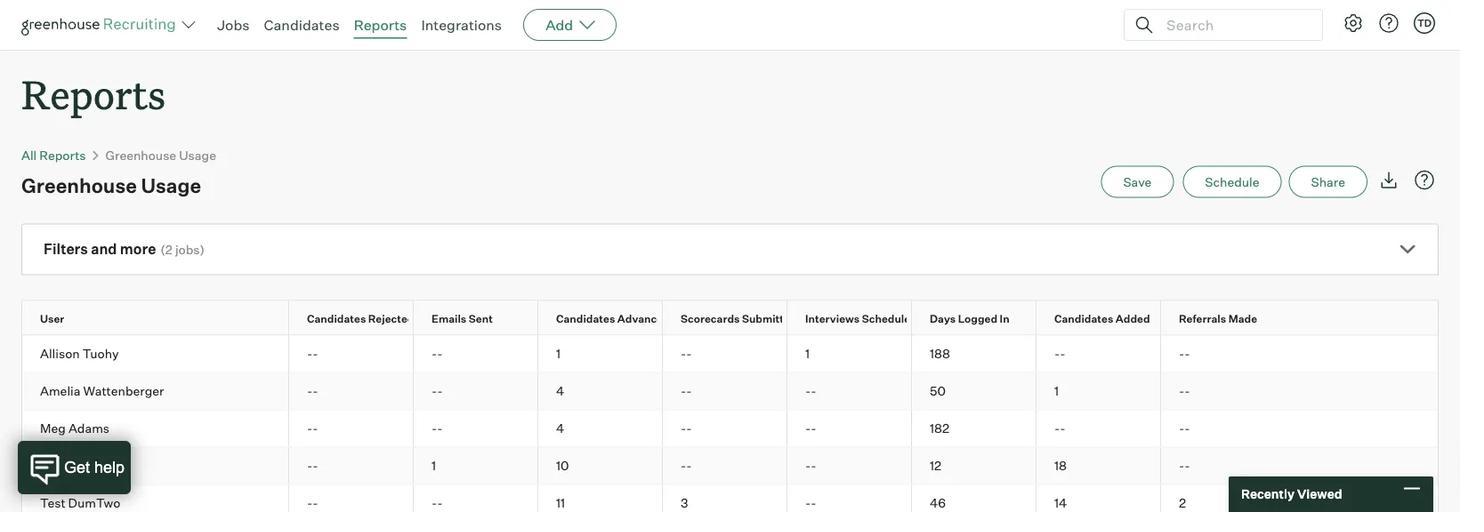 Task type: locate. For each thing, give the bounding box(es) containing it.
candidates advanced
[[556, 312, 670, 325]]

row containing amelia wattenberger
[[22, 374, 1438, 410]]

grid
[[22, 301, 1438, 513]]

candidates for candidates rejected
[[307, 312, 366, 325]]

test dumtwo
[[40, 496, 120, 511]]

0 vertical spatial greenhouse usage
[[106, 147, 216, 163]]

faq image
[[1414, 170, 1436, 191]]

2 row from the top
[[22, 336, 1438, 373]]

reports right candidates link
[[354, 16, 407, 34]]

amelia
[[40, 384, 81, 399]]

1 4 from the top
[[556, 384, 564, 399]]

row containing user
[[22, 301, 1438, 335]]

3 row from the top
[[22, 374, 1438, 410]]

row
[[22, 301, 1438, 335], [22, 336, 1438, 373], [22, 374, 1438, 410], [22, 411, 1438, 447], [22, 448, 1438, 485], [22, 486, 1438, 513]]

1 vertical spatial 2
[[1179, 496, 1186, 511]]

made
[[1229, 312, 1258, 325]]

candidates added
[[1055, 312, 1150, 325]]

greenhouse right all reports
[[106, 147, 176, 163]]

scheduled
[[862, 312, 917, 325]]

interviews scheduled
[[805, 312, 917, 325]]

share
[[1311, 174, 1346, 190]]

candidates for candidates added
[[1055, 312, 1114, 325]]

download image
[[1379, 170, 1400, 191]]

schedule button
[[1183, 166, 1282, 198]]

test left dumtwo at the bottom of page
[[40, 496, 65, 511]]

2 row group from the top
[[22, 374, 1438, 411]]

greenhouse
[[106, 147, 176, 163], [21, 173, 137, 198]]

scorecards submitted column header
[[663, 301, 803, 335]]

sent
[[469, 312, 493, 325]]

emails sent column header
[[414, 301, 554, 335]]

11
[[556, 496, 565, 511]]

candidates link
[[264, 16, 340, 34]]

4 row group from the top
[[22, 448, 1438, 486]]

and
[[91, 240, 117, 258]]

reports right all
[[39, 147, 86, 163]]

reports down greenhouse recruiting image
[[21, 68, 166, 120]]

5 row from the top
[[22, 448, 1438, 485]]

2 test from the top
[[40, 496, 65, 511]]

candidates rejected
[[307, 312, 414, 325]]

candidates added column header
[[1037, 301, 1177, 335]]

2
[[165, 242, 173, 258], [1179, 496, 1186, 511]]

0 vertical spatial greenhouse
[[106, 147, 176, 163]]

reports
[[354, 16, 407, 34], [21, 68, 166, 120], [39, 147, 86, 163]]

1 horizontal spatial 2
[[1179, 496, 1186, 511]]

1 vertical spatial greenhouse
[[21, 173, 137, 198]]

scorecards submitted
[[681, 312, 797, 325]]

allison tuohy
[[40, 346, 119, 362]]

candidates right jobs on the left of the page
[[264, 16, 340, 34]]

usage
[[179, 147, 216, 163], [141, 173, 201, 198]]

jobs
[[175, 242, 200, 258]]

3
[[681, 496, 688, 511]]

test
[[40, 458, 65, 474], [40, 496, 65, 511]]

jobs
[[217, 16, 250, 34]]

share button
[[1289, 166, 1368, 198]]

all
[[21, 147, 37, 163]]

row containing allison tuohy
[[22, 336, 1438, 373]]

2 vertical spatial reports
[[39, 147, 86, 163]]

0 vertical spatial test
[[40, 458, 65, 474]]

candidates left advanced
[[556, 312, 615, 325]]

2 left jobs
[[165, 242, 173, 258]]

filters
[[44, 240, 88, 258]]

2 4 from the top
[[556, 421, 564, 437]]

5 row group from the top
[[22, 486, 1438, 513]]

1 row from the top
[[22, 301, 1438, 335]]

182
[[930, 421, 950, 437]]

candidates left added
[[1055, 312, 1114, 325]]

-
[[307, 346, 313, 362], [313, 346, 318, 362], [432, 346, 437, 362], [437, 346, 443, 362], [681, 346, 686, 362], [686, 346, 692, 362], [1055, 346, 1060, 362], [1060, 346, 1066, 362], [1179, 346, 1185, 362], [1185, 346, 1190, 362], [307, 384, 313, 399], [313, 384, 318, 399], [432, 384, 437, 399], [437, 384, 443, 399], [681, 384, 686, 399], [686, 384, 692, 399], [805, 384, 811, 399], [811, 384, 817, 399], [1179, 384, 1185, 399], [1185, 384, 1190, 399], [307, 421, 313, 437], [313, 421, 318, 437], [432, 421, 437, 437], [437, 421, 443, 437], [681, 421, 686, 437], [686, 421, 692, 437], [805, 421, 811, 437], [811, 421, 817, 437], [1055, 421, 1060, 437], [1060, 421, 1066, 437], [1179, 421, 1185, 437], [1185, 421, 1190, 437], [307, 458, 313, 474], [313, 458, 318, 474], [681, 458, 686, 474], [686, 458, 692, 474], [805, 458, 811, 474], [811, 458, 817, 474], [1179, 458, 1185, 474], [1185, 458, 1190, 474], [307, 496, 313, 511], [313, 496, 318, 511], [432, 496, 437, 511], [437, 496, 443, 511], [805, 496, 811, 511], [811, 496, 817, 511]]

schedule
[[1205, 174, 1260, 190]]

row group
[[22, 336, 1438, 374], [22, 374, 1438, 411], [22, 411, 1438, 448], [22, 448, 1438, 486], [22, 486, 1438, 513]]

candidates advanced column header
[[538, 301, 678, 335]]

1 row group from the top
[[22, 336, 1438, 374]]

1
[[556, 346, 561, 362], [805, 346, 810, 362], [1055, 384, 1059, 399], [432, 458, 436, 474]]

candidates
[[264, 16, 340, 34], [307, 312, 366, 325], [556, 312, 615, 325], [1055, 312, 1114, 325]]

adams
[[68, 421, 110, 437]]

row group containing test dumtwo
[[22, 486, 1438, 513]]

tuohy
[[82, 346, 119, 362]]

greenhouse recruiting image
[[21, 14, 182, 36]]

dummy
[[68, 458, 114, 474]]

0 vertical spatial 2
[[165, 242, 173, 258]]

2 left recently
[[1179, 496, 1186, 511]]

1 vertical spatial 4
[[556, 421, 564, 437]]

days
[[930, 312, 956, 325]]

logged
[[958, 312, 998, 325]]

rejected
[[368, 312, 414, 325]]

4
[[556, 384, 564, 399], [556, 421, 564, 437]]

1 test from the top
[[40, 458, 65, 474]]

0 vertical spatial 4
[[556, 384, 564, 399]]

(
[[161, 242, 165, 258]]

0 horizontal spatial 2
[[165, 242, 173, 258]]

--
[[307, 346, 318, 362], [432, 346, 443, 362], [681, 346, 692, 362], [1055, 346, 1066, 362], [1179, 346, 1190, 362], [307, 384, 318, 399], [432, 384, 443, 399], [681, 384, 692, 399], [805, 384, 817, 399], [1179, 384, 1190, 399], [307, 421, 318, 437], [432, 421, 443, 437], [681, 421, 692, 437], [805, 421, 817, 437], [1055, 421, 1066, 437], [1179, 421, 1190, 437], [307, 458, 318, 474], [681, 458, 692, 474], [805, 458, 817, 474], [1179, 458, 1190, 474], [307, 496, 318, 511], [432, 496, 443, 511], [805, 496, 817, 511]]

1 vertical spatial test
[[40, 496, 65, 511]]

0 vertical spatial reports
[[354, 16, 407, 34]]

greenhouse usage
[[106, 147, 216, 163], [21, 173, 201, 198]]

6 row from the top
[[22, 486, 1438, 513]]

reports link
[[354, 16, 407, 34]]

test for test dummy
[[40, 458, 65, 474]]

12
[[930, 458, 942, 474]]

td button
[[1414, 12, 1436, 34]]

candidates left rejected
[[307, 312, 366, 325]]

dumtwo
[[68, 496, 120, 511]]

days logged in
[[930, 312, 1010, 325]]

test down "meg"
[[40, 458, 65, 474]]

more
[[120, 240, 156, 258]]

greenhouse down all reports
[[21, 173, 137, 198]]

3 row group from the top
[[22, 411, 1438, 448]]

4 row from the top
[[22, 411, 1438, 447]]

user column header
[[22, 301, 304, 335]]

user
[[40, 312, 64, 325]]

integrations
[[421, 16, 502, 34]]



Task type: describe. For each thing, give the bounding box(es) containing it.
meg
[[40, 421, 66, 437]]

test dummy
[[40, 458, 114, 474]]

row group containing meg adams
[[22, 411, 1438, 448]]

row containing test dumtwo
[[22, 486, 1438, 513]]

candidates rejected column header
[[289, 301, 429, 335]]

integrations link
[[421, 16, 502, 34]]

14
[[1055, 496, 1067, 511]]

46
[[930, 496, 946, 511]]

Search text field
[[1162, 12, 1306, 38]]

configure image
[[1343, 12, 1364, 34]]

added
[[1116, 312, 1150, 325]]

add
[[546, 16, 573, 34]]

emails sent
[[432, 312, 493, 325]]

days logged in column header
[[912, 301, 1052, 335]]

2 inside row
[[1179, 496, 1186, 511]]

td
[[1418, 17, 1432, 29]]

1 vertical spatial reports
[[21, 68, 166, 120]]

advanced
[[618, 312, 670, 325]]

10
[[556, 458, 569, 474]]

interviews
[[805, 312, 860, 325]]

grid containing allison tuohy
[[22, 301, 1438, 513]]

row containing meg adams
[[22, 411, 1438, 447]]

referrals
[[1179, 312, 1227, 325]]

row group containing test dummy
[[22, 448, 1438, 486]]

4 for 50
[[556, 384, 564, 399]]

50
[[930, 384, 946, 399]]

candidates for candidates
[[264, 16, 340, 34]]

save button
[[1101, 166, 1174, 198]]

viewed
[[1298, 487, 1343, 502]]

0 vertical spatial usage
[[179, 147, 216, 163]]

test for test dumtwo
[[40, 496, 65, 511]]

in
[[1000, 312, 1010, 325]]

interviews scheduled column header
[[788, 301, 927, 335]]

jobs link
[[217, 16, 250, 34]]

row group containing allison tuohy
[[22, 336, 1438, 374]]

save
[[1124, 174, 1152, 190]]

1 vertical spatial greenhouse usage
[[21, 173, 201, 198]]

candidates for candidates advanced
[[556, 312, 615, 325]]

save and schedule this report to revisit it! element
[[1101, 166, 1183, 198]]

referrals made
[[1179, 312, 1258, 325]]

scorecards
[[681, 312, 740, 325]]

all reports
[[21, 147, 86, 163]]

allison
[[40, 346, 80, 362]]

row containing test dummy
[[22, 448, 1438, 485]]

submitted
[[742, 312, 797, 325]]

td button
[[1411, 9, 1439, 37]]

row group containing amelia wattenberger
[[22, 374, 1438, 411]]

4 for 182
[[556, 421, 564, 437]]

filters and more ( 2 jobs )
[[44, 240, 205, 258]]

meg adams
[[40, 421, 110, 437]]

add button
[[523, 9, 617, 41]]

all reports link
[[21, 147, 86, 163]]

wattenberger
[[83, 384, 164, 399]]

amelia wattenberger
[[40, 384, 164, 399]]

)
[[200, 242, 205, 258]]

18
[[1055, 458, 1067, 474]]

1 vertical spatial usage
[[141, 173, 201, 198]]

recently
[[1242, 487, 1295, 502]]

greenhouse usage link
[[106, 147, 216, 163]]

188
[[930, 346, 951, 362]]

emails
[[432, 312, 467, 325]]

recently viewed
[[1242, 487, 1343, 502]]

2 inside filters and more ( 2 jobs )
[[165, 242, 173, 258]]



Task type: vqa. For each thing, say whether or not it's contained in the screenshot.
at in BRANDON COLBY INSURANCE AGENT AT FAMILY FIRST INSURANCE
no



